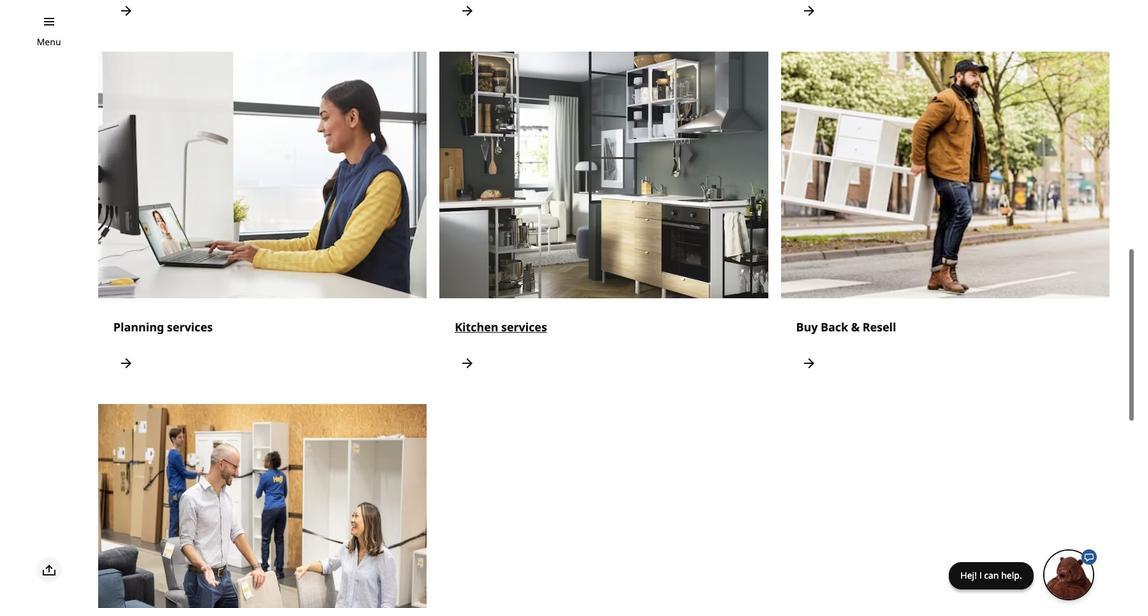 Task type: vqa. For each thing, say whether or not it's contained in the screenshot.
Hej! I can help. button
yes



Task type: describe. For each thing, give the bounding box(es) containing it.
planning
[[113, 320, 164, 335]]

buy back & resell link
[[781, 52, 1110, 392]]

buy back & resell
[[796, 320, 896, 335]]

planning services link
[[98, 52, 427, 392]]

can
[[984, 569, 999, 582]]

kitchen services
[[455, 320, 547, 335]]

hej!
[[961, 569, 977, 582]]

help.
[[1001, 569, 1022, 582]]

hej! i can help. button
[[949, 550, 1097, 601]]

kitchen
[[455, 320, 498, 335]]

hej! i can help.
[[961, 569, 1022, 582]]

menu button
[[37, 35, 61, 49]]

resell
[[863, 320, 896, 335]]

planning services
[[113, 320, 213, 335]]

kitchen services link
[[440, 52, 768, 392]]

services for kitchen services
[[501, 320, 547, 335]]

back
[[821, 320, 848, 335]]

services for planning services
[[167, 320, 213, 335]]



Task type: locate. For each thing, give the bounding box(es) containing it.
&
[[851, 320, 860, 335]]

services
[[167, 320, 213, 335], [501, 320, 547, 335]]

menu
[[37, 36, 61, 48]]

services right planning
[[167, 320, 213, 335]]

2 services from the left
[[501, 320, 547, 335]]

buy
[[796, 320, 818, 335]]

0 horizontal spatial services
[[167, 320, 213, 335]]

services inside kitchen services link
[[501, 320, 547, 335]]

services inside planning services link
[[167, 320, 213, 335]]

1 horizontal spatial services
[[501, 320, 547, 335]]

services right kitchen
[[501, 320, 547, 335]]

i
[[979, 569, 982, 582]]

1 services from the left
[[167, 320, 213, 335]]



